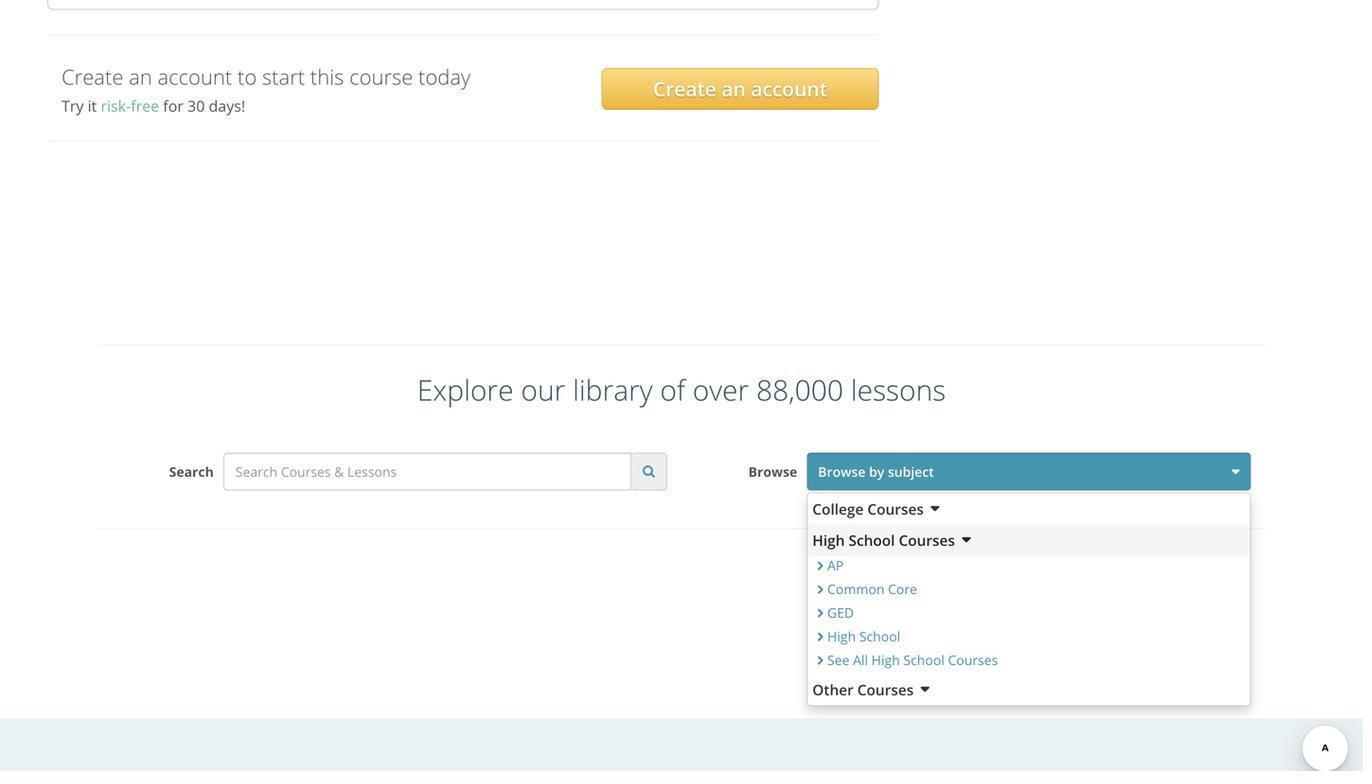 Task type: locate. For each thing, give the bounding box(es) containing it.
college courses
[[813, 500, 924, 519]]

an for create an account
[[722, 75, 746, 102]]

1 horizontal spatial account
[[751, 75, 828, 102]]

1 horizontal spatial create
[[653, 75, 717, 102]]

an inside create an account to start this course today try it risk-free for 30 days!
[[129, 62, 152, 91]]

common core link
[[828, 581, 918, 598]]

high down 'ged'
[[828, 628, 856, 646]]

1 horizontal spatial an
[[722, 75, 746, 102]]

courses inside college courses link
[[868, 500, 924, 519]]

library
[[573, 371, 653, 410]]

2 browse from the left
[[819, 463, 866, 481]]

create for create an account
[[653, 75, 717, 102]]

0 horizontal spatial account
[[158, 62, 232, 91]]

courses down subject
[[868, 500, 924, 519]]

explore our library of over 88,000 lessons
[[417, 371, 947, 410]]

high school courses menu item
[[808, 525, 1251, 670]]

ap
[[828, 557, 844, 575]]

courses
[[868, 500, 924, 519], [899, 531, 956, 551], [949, 652, 999, 670], [858, 680, 914, 700]]

high
[[813, 531, 845, 551], [828, 628, 856, 646], [872, 652, 901, 670]]

school down college courses
[[849, 531, 896, 551]]

1 horizontal spatial browse
[[819, 463, 866, 481]]

days!
[[209, 96, 245, 116]]

courses down all
[[858, 680, 914, 700]]

account
[[158, 62, 232, 91], [751, 75, 828, 102]]

course
[[350, 62, 413, 91]]

account inside create an account to start this course today try it risk-free for 30 days!
[[158, 62, 232, 91]]

courses up "other courses" link
[[949, 652, 999, 670]]

account for create an account to start this course today try it risk-free for 30 days!
[[158, 62, 232, 91]]

ged link
[[828, 604, 855, 622]]

college
[[813, 500, 864, 519]]

browse for browse
[[749, 463, 798, 481]]

0 horizontal spatial an
[[129, 62, 152, 91]]

try
[[62, 96, 84, 116]]

high up ap
[[813, 531, 845, 551]]

0 vertical spatial high
[[813, 531, 845, 551]]

by
[[870, 463, 885, 481]]

Search Courses & Lessons text field
[[223, 453, 632, 491]]

college courses link
[[808, 494, 1251, 525]]

0 vertical spatial school
[[849, 531, 896, 551]]

create inside create an account link
[[653, 75, 717, 102]]

for
[[163, 96, 184, 116]]

browse
[[749, 463, 798, 481], [819, 463, 866, 481]]

it
[[88, 96, 97, 116]]

1 browse from the left
[[749, 463, 798, 481]]

core
[[889, 581, 918, 598]]

an inside create an account link
[[722, 75, 746, 102]]

school right all
[[904, 652, 945, 670]]

school up all
[[860, 628, 901, 646]]

0 horizontal spatial browse
[[749, 463, 798, 481]]

create
[[62, 62, 124, 91], [653, 75, 717, 102]]

an
[[129, 62, 152, 91], [722, 75, 746, 102]]

explore
[[417, 371, 514, 410]]

school
[[849, 531, 896, 551], [860, 628, 901, 646], [904, 652, 945, 670]]

courses inside "other courses" link
[[858, 680, 914, 700]]

ap link
[[828, 557, 844, 575]]

high school courses link
[[808, 525, 1251, 556]]

other courses link
[[808, 675, 1251, 706]]

create an account to start this course today try it risk-free for 30 days!
[[62, 62, 471, 116]]

high school courses ap common core ged high school see all high school courses
[[813, 531, 999, 670]]

create an account link
[[602, 68, 879, 110]]

high right all
[[872, 652, 901, 670]]

to
[[238, 62, 257, 91]]

0 horizontal spatial create
[[62, 62, 124, 91]]

create inside create an account to start this course today try it risk-free for 30 days!
[[62, 62, 124, 91]]

1 vertical spatial high
[[828, 628, 856, 646]]

courses up core
[[899, 531, 956, 551]]

menu
[[807, 493, 1252, 707]]

see
[[828, 652, 850, 670]]



Task type: describe. For each thing, give the bounding box(es) containing it.
our
[[521, 371, 566, 410]]

start
[[262, 62, 305, 91]]

today
[[419, 62, 471, 91]]

bottom search button image
[[643, 465, 655, 478]]

1 vertical spatial school
[[860, 628, 901, 646]]

subject
[[888, 463, 935, 481]]

an for create an account to start this course today try it risk-free for 30 days!
[[129, 62, 152, 91]]

search
[[169, 463, 214, 481]]

2 vertical spatial high
[[872, 652, 901, 670]]

88,000 lessons
[[757, 371, 947, 410]]

create for create an account to start this course today try it risk-free for 30 days!
[[62, 62, 124, 91]]

browse by subject
[[819, 463, 935, 481]]

menu containing college courses
[[807, 493, 1252, 707]]

of
[[661, 371, 686, 410]]

this
[[311, 62, 344, 91]]

high school link
[[828, 628, 901, 646]]

common
[[828, 581, 885, 598]]

see all high school courses link
[[828, 652, 999, 670]]

other
[[813, 680, 854, 700]]

account for create an account
[[751, 75, 828, 102]]

free
[[131, 96, 159, 116]]

over
[[693, 371, 749, 410]]

30
[[188, 96, 205, 116]]

create an account
[[653, 75, 828, 102]]

other courses
[[813, 680, 914, 700]]

browse for browse by subject
[[819, 463, 866, 481]]

2 vertical spatial school
[[904, 652, 945, 670]]

all
[[853, 652, 869, 670]]

ged
[[828, 604, 855, 622]]

risk-
[[101, 96, 131, 116]]



Task type: vqa. For each thing, say whether or not it's contained in the screenshot.
'sociological'
no



